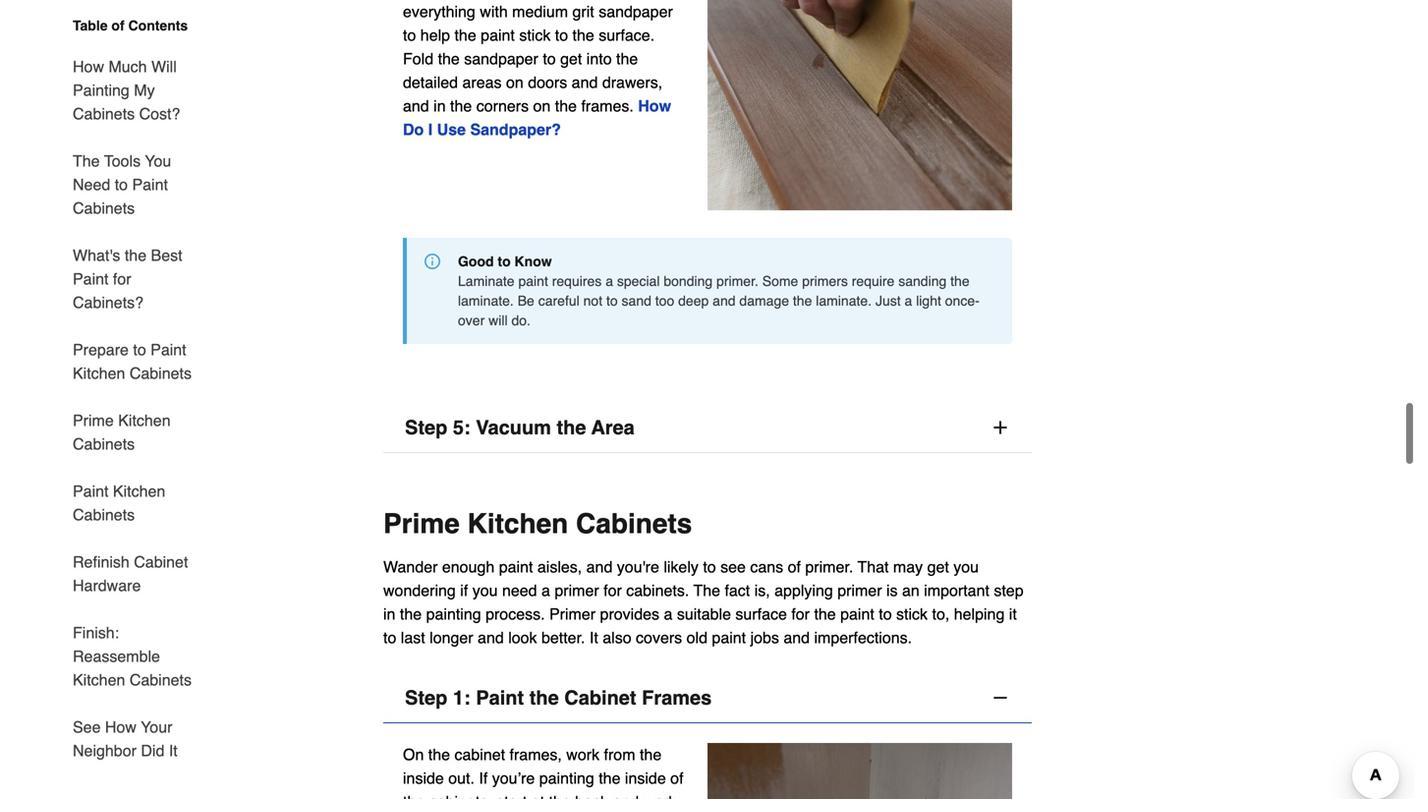Task type: vqa. For each thing, say whether or not it's contained in the screenshot.
"Chat Invite Button" image at the right of page
no



Task type: describe. For each thing, give the bounding box(es) containing it.
how for how much will painting my cabinets cost?
[[73, 58, 104, 76]]

finish:
[[73, 624, 119, 642]]

out.
[[449, 767, 475, 785]]

also
[[603, 627, 632, 645]]

to inside the tools you need to paint cabinets
[[115, 175, 128, 194]]

prepare to paint kitchen cabinets
[[73, 341, 192, 382]]

likely
[[664, 556, 699, 574]]

good to know laminate paint requires a special bonding primer. some primers require sanding the laminate. be careful not to sand too deep and damage the laminate. just a light once- over will do.
[[458, 252, 980, 326]]

jobs
[[751, 627, 779, 645]]

need
[[502, 580, 537, 598]]

see how your neighbor did it link
[[73, 704, 204, 763]]

finish: reassemble kitchen cabinets link
[[73, 609, 204, 704]]

you're
[[492, 767, 535, 785]]

prime kitchen cabinets inside "link"
[[73, 411, 171, 453]]

tools
[[104, 152, 141, 170]]

1 laminate. from the left
[[458, 291, 514, 307]]

to left see
[[703, 556, 716, 574]]

cabinets inside prepare to paint kitchen cabinets
[[130, 364, 192, 382]]

work
[[567, 744, 600, 762]]

i
[[428, 119, 433, 137]]

you're
[[617, 556, 659, 574]]

prepare
[[73, 341, 129, 359]]

get
[[928, 556, 949, 574]]

do.
[[512, 311, 531, 326]]

better.
[[542, 627, 585, 645]]

how do i use sandpaper?
[[403, 95, 671, 137]]

if
[[479, 767, 488, 785]]

for inside what's the best paint for cabinets?
[[113, 270, 131, 288]]

paint right old
[[712, 627, 746, 645]]

2 horizontal spatial for
[[792, 603, 810, 621]]

kitchen inside paint kitchen cabinets
[[113, 482, 165, 500]]

how much will painting my cabinets cost? link
[[73, 43, 204, 138]]

prime kitchen cabinets link
[[73, 397, 204, 468]]

kitchen up aisles,
[[468, 506, 568, 538]]

step for step 1: paint the cabinet frames
[[405, 685, 448, 707]]

reassemble
[[73, 647, 160, 666]]

once-
[[945, 291, 980, 307]]

2 inside from the left
[[625, 767, 666, 785]]

the tools you need to paint cabinets
[[73, 152, 171, 217]]

the right in
[[400, 603, 422, 621]]

aisles,
[[538, 556, 582, 574]]

need
[[73, 175, 110, 194]]

you
[[145, 152, 171, 170]]

info image
[[425, 252, 440, 267]]

how for how do i use sandpaper?
[[638, 95, 671, 113]]

paint inside button
[[476, 685, 524, 707]]

the right from
[[640, 744, 662, 762]]

step 5: vacuum the area button
[[383, 401, 1032, 451]]

to,
[[932, 603, 950, 621]]

good
[[458, 252, 494, 267]]

see
[[721, 556, 746, 574]]

paint inside what's the best paint for cabinets?
[[73, 270, 109, 288]]

the down on
[[403, 791, 425, 799]]

a left special at left
[[606, 271, 613, 287]]

cabinets?
[[73, 293, 144, 312]]

the tools you need to paint cabinets link
[[73, 138, 204, 232]]

requires
[[552, 271, 602, 287]]

cabinets inside paint kitchen cabinets
[[73, 506, 135, 524]]

paint inside prepare to paint kitchen cabinets
[[151, 341, 186, 359]]

step 5: vacuum the area
[[405, 414, 635, 437]]

provides
[[600, 603, 660, 621]]

light
[[916, 291, 942, 307]]

primer. inside wander enough paint aisles, and you're likely to see cans of primer. that may get you wondering if you need a primer for cabinets. the fact is, applying primer is an important step in the painting process. primer provides a suitable surface for the paint to stick to, helping it to last longer and look better. it also covers old paint jobs and imperfections.
[[805, 556, 854, 574]]

too
[[655, 291, 675, 307]]

kitchen inside prime kitchen cabinets
[[118, 411, 171, 430]]

back
[[575, 791, 609, 799]]

how much will painting my cabinets cost?
[[73, 58, 180, 123]]

require
[[852, 271, 895, 287]]

table
[[73, 18, 108, 33]]

much
[[109, 58, 147, 76]]

sanding
[[899, 271, 947, 287]]

do
[[403, 119, 424, 137]]

longer
[[430, 627, 473, 645]]

damage
[[740, 291, 789, 307]]

the inside step 1: paint the cabinet frames button
[[530, 685, 559, 707]]

area
[[591, 414, 635, 437]]

it
[[1009, 603, 1017, 621]]

helping
[[954, 603, 1005, 621]]

table of contents element
[[57, 16, 204, 763]]

enough
[[442, 556, 495, 574]]

a up covers
[[664, 603, 673, 621]]

to left the last
[[383, 627, 396, 645]]

my
[[134, 81, 155, 99]]

cans
[[750, 556, 784, 574]]

paint up need
[[499, 556, 533, 574]]

contents
[[128, 18, 188, 33]]

to down 'is'
[[879, 603, 892, 621]]

neighbor
[[73, 742, 137, 760]]

a right need
[[542, 580, 550, 598]]

finish: reassemble kitchen cabinets
[[73, 624, 192, 689]]

that
[[858, 556, 889, 574]]

over
[[458, 311, 485, 326]]

paint inside good to know laminate paint requires a special bonding primer. some primers require sanding the laminate. be careful not to sand too deep and damage the laminate. just a light once- over will do.
[[519, 271, 548, 287]]

to up laminate
[[498, 252, 511, 267]]

a person painting cabinet frames white. image
[[708, 741, 1013, 799]]

your
[[141, 718, 172, 736]]

how inside see how your neighbor did it
[[105, 718, 137, 736]]

wondering
[[383, 580, 456, 598]]

painting inside on the cabinet frames, work from the inside out. if you're painting the inside of the cabinets, start at the back and wo
[[539, 767, 595, 785]]

bonding
[[664, 271, 713, 287]]

what's
[[73, 246, 120, 264]]

see
[[73, 718, 101, 736]]

refinish cabinet hardware
[[73, 553, 188, 595]]

1 primer from the left
[[555, 580, 599, 598]]

special
[[617, 271, 660, 287]]

will
[[489, 311, 508, 326]]

step for step 5: vacuum the area
[[405, 414, 448, 437]]

a right just
[[905, 291, 913, 307]]

primer
[[550, 603, 596, 621]]

on the cabinet frames, work from the inside out. if you're painting the inside of the cabinets, start at the back and wo
[[403, 744, 684, 799]]

paint up imperfections. on the right
[[841, 603, 875, 621]]

just
[[876, 291, 901, 307]]

of inside on the cabinet frames, work from the inside out. if you're painting the inside of the cabinets, start at the back and wo
[[671, 767, 684, 785]]



Task type: locate. For each thing, give the bounding box(es) containing it.
primer down that at the bottom of page
[[838, 580, 882, 598]]

step
[[994, 580, 1024, 598]]

2 vertical spatial of
[[671, 767, 684, 785]]

paint right prepare at the top of the page
[[151, 341, 186, 359]]

and
[[713, 291, 736, 307], [587, 556, 613, 574], [478, 627, 504, 645], [784, 627, 810, 645], [613, 791, 639, 799]]

the inside what's the best paint for cabinets?
[[125, 246, 147, 264]]

the up once-
[[951, 271, 970, 287]]

1 vertical spatial for
[[604, 580, 622, 598]]

and left you're
[[587, 556, 613, 574]]

0 vertical spatial primer.
[[717, 271, 759, 287]]

and right deep
[[713, 291, 736, 307]]

primer. up applying
[[805, 556, 854, 574]]

minus image
[[991, 686, 1011, 706]]

the right at
[[549, 791, 571, 799]]

it inside see how your neighbor did it
[[169, 742, 178, 760]]

1 horizontal spatial painting
[[539, 767, 595, 785]]

1 vertical spatial the
[[694, 580, 721, 598]]

cabinets.
[[626, 580, 689, 598]]

laminate. down primers
[[816, 291, 872, 307]]

laminate.
[[458, 291, 514, 307], [816, 291, 872, 307]]

it
[[590, 627, 598, 645], [169, 742, 178, 760]]

covers
[[636, 627, 682, 645]]

1 vertical spatial prime kitchen cabinets
[[383, 506, 692, 538]]

the up frames,
[[530, 685, 559, 707]]

what's the best paint for cabinets? link
[[73, 232, 204, 326]]

2 vertical spatial for
[[792, 603, 810, 621]]

laminate. down laminate
[[458, 291, 514, 307]]

frames
[[642, 685, 712, 707]]

cabinets up your on the bottom left
[[130, 671, 192, 689]]

0 horizontal spatial prime
[[73, 411, 114, 430]]

how inside how much will painting my cabinets cost?
[[73, 58, 104, 76]]

1 horizontal spatial for
[[604, 580, 622, 598]]

step inside button
[[405, 685, 448, 707]]

0 horizontal spatial of
[[111, 18, 124, 33]]

the left best
[[125, 246, 147, 264]]

inside down on
[[403, 767, 444, 785]]

step left the 5:
[[405, 414, 448, 437]]

prime kitchen cabinets up aisles,
[[383, 506, 692, 538]]

1 inside from the left
[[403, 767, 444, 785]]

kitchen down prime kitchen cabinets "link"
[[113, 482, 165, 500]]

to right prepare at the top of the page
[[133, 341, 146, 359]]

some
[[763, 271, 799, 287]]

cabinet up work
[[564, 685, 637, 707]]

0 horizontal spatial it
[[169, 742, 178, 760]]

of up applying
[[788, 556, 801, 574]]

the up need
[[73, 152, 100, 170]]

cabinets down 'painting'
[[73, 105, 135, 123]]

prime down prepare to paint kitchen cabinets
[[73, 411, 114, 430]]

cabinet
[[455, 744, 505, 762]]

the
[[73, 152, 100, 170], [694, 580, 721, 598]]

cabinets inside how much will painting my cabinets cost?
[[73, 105, 135, 123]]

the down from
[[599, 767, 621, 785]]

cabinets inside finish: reassemble kitchen cabinets
[[130, 671, 192, 689]]

for down applying
[[792, 603, 810, 621]]

primers
[[802, 271, 848, 287]]

and left look
[[478, 627, 504, 645]]

paint down know
[[519, 271, 548, 287]]

and inside good to know laminate paint requires a special bonding primer. some primers require sanding the laminate. be careful not to sand too deep and damage the laminate. just a light once- over will do.
[[713, 291, 736, 307]]

it left also
[[590, 627, 598, 645]]

1 vertical spatial prime
[[383, 506, 460, 538]]

start
[[497, 791, 527, 799]]

0 horizontal spatial cabinet
[[134, 553, 188, 571]]

applying
[[775, 580, 833, 598]]

primer up primer on the bottom of page
[[555, 580, 599, 598]]

1 horizontal spatial primer.
[[805, 556, 854, 574]]

1 horizontal spatial prime kitchen cabinets
[[383, 506, 692, 538]]

the inside the tools you need to paint cabinets
[[73, 152, 100, 170]]

0 vertical spatial the
[[73, 152, 100, 170]]

painting up longer
[[426, 603, 481, 621]]

2 primer from the left
[[838, 580, 882, 598]]

wander enough paint aisles, and you're likely to see cans of primer. that may get you wondering if you need a primer for cabinets. the fact is, applying primer is an important step in the painting process. primer provides a suitable surface for the paint to stick to, helping it to last longer and look better. it also covers old paint jobs and imperfections.
[[383, 556, 1024, 645]]

1 vertical spatial of
[[788, 556, 801, 574]]

kitchen inside finish: reassemble kitchen cabinets
[[73, 671, 125, 689]]

an
[[902, 580, 920, 598]]

look
[[508, 627, 537, 645]]

0 vertical spatial painting
[[426, 603, 481, 621]]

sand
[[622, 291, 652, 307]]

painting
[[426, 603, 481, 621], [539, 767, 595, 785]]

0 horizontal spatial painting
[[426, 603, 481, 621]]

to down tools
[[115, 175, 128, 194]]

1 vertical spatial it
[[169, 742, 178, 760]]

painting down work
[[539, 767, 595, 785]]

1 vertical spatial cabinet
[[564, 685, 637, 707]]

you right if
[[473, 580, 498, 598]]

last
[[401, 627, 425, 645]]

paint down "you"
[[132, 175, 168, 194]]

of inside wander enough paint aisles, and you're likely to see cans of primer. that may get you wondering if you need a primer for cabinets. the fact is, applying primer is an important step in the painting process. primer provides a suitable surface for the paint to stick to, helping it to last longer and look better. it also covers old paint jobs and imperfections.
[[788, 556, 801, 574]]

of
[[111, 18, 124, 33], [788, 556, 801, 574], [671, 767, 684, 785]]

0 vertical spatial it
[[590, 627, 598, 645]]

0 horizontal spatial the
[[73, 152, 100, 170]]

step left 1:
[[405, 685, 448, 707]]

it right did
[[169, 742, 178, 760]]

how inside how do i use sandpaper?
[[638, 95, 671, 113]]

the inside step 5: vacuum the area button
[[557, 414, 586, 437]]

1 vertical spatial you
[[473, 580, 498, 598]]

0 vertical spatial cabinet
[[134, 553, 188, 571]]

1 horizontal spatial of
[[671, 767, 684, 785]]

paint up refinish
[[73, 482, 109, 500]]

kitchen down prepare at the top of the page
[[73, 364, 125, 382]]

old
[[687, 627, 708, 645]]

for
[[113, 270, 131, 288], [604, 580, 622, 598], [792, 603, 810, 621]]

1 horizontal spatial it
[[590, 627, 598, 645]]

1 horizontal spatial cabinet
[[564, 685, 637, 707]]

2 laminate. from the left
[[816, 291, 872, 307]]

for up provides
[[604, 580, 622, 598]]

1 horizontal spatial inside
[[625, 767, 666, 785]]

and inside on the cabinet frames, work from the inside out. if you're painting the inside of the cabinets, start at the back and wo
[[613, 791, 639, 799]]

0 vertical spatial you
[[954, 556, 979, 574]]

prepare to paint kitchen cabinets link
[[73, 326, 204, 397]]

how do i use sandpaper? link
[[403, 95, 671, 137]]

laminate
[[458, 271, 515, 287]]

inside down from
[[625, 767, 666, 785]]

1 horizontal spatial you
[[954, 556, 979, 574]]

0 horizontal spatial prime kitchen cabinets
[[73, 411, 171, 453]]

prime kitchen cabinets up paint kitchen cabinets
[[73, 411, 171, 453]]

prime up wander
[[383, 506, 460, 538]]

0 vertical spatial how
[[73, 58, 104, 76]]

1 vertical spatial painting
[[539, 767, 595, 785]]

paint kitchen cabinets
[[73, 482, 165, 524]]

it inside wander enough paint aisles, and you're likely to see cans of primer. that may get you wondering if you need a primer for cabinets. the fact is, applying primer is an important step in the painting process. primer provides a suitable surface for the paint to stick to, helping it to last longer and look better. it also covers old paint jobs and imperfections.
[[590, 627, 598, 645]]

suitable
[[677, 603, 731, 621]]

how
[[73, 58, 104, 76], [638, 95, 671, 113], [105, 718, 137, 736]]

kitchen down reassemble on the bottom of page
[[73, 671, 125, 689]]

1 step from the top
[[405, 414, 448, 437]]

be
[[518, 291, 535, 307]]

0 vertical spatial of
[[111, 18, 124, 33]]

cabinets up paint kitchen cabinets
[[73, 435, 135, 453]]

inside
[[403, 767, 444, 785], [625, 767, 666, 785]]

see how your neighbor did it
[[73, 718, 178, 760]]

0 horizontal spatial laminate.
[[458, 291, 514, 307]]

paint
[[519, 271, 548, 287], [499, 556, 533, 574], [841, 603, 875, 621], [712, 627, 746, 645]]

0 horizontal spatial for
[[113, 270, 131, 288]]

painting inside wander enough paint aisles, and you're likely to see cans of primer. that may get you wondering if you need a primer for cabinets. the fact is, applying primer is an important step in the painting process. primer provides a suitable surface for the paint to stick to, helping it to last longer and look better. it also covers old paint jobs and imperfections.
[[426, 603, 481, 621]]

0 horizontal spatial primer
[[555, 580, 599, 598]]

2 step from the top
[[405, 685, 448, 707]]

step inside button
[[405, 414, 448, 437]]

if
[[460, 580, 468, 598]]

cabinets up prime kitchen cabinets "link"
[[130, 364, 192, 382]]

kitchen inside prepare to paint kitchen cabinets
[[73, 364, 125, 382]]

cabinet
[[134, 553, 188, 571], [564, 685, 637, 707]]

the
[[125, 246, 147, 264], [951, 271, 970, 287], [793, 291, 812, 307], [557, 414, 586, 437], [400, 603, 422, 621], [814, 603, 836, 621], [530, 685, 559, 707], [428, 744, 450, 762], [640, 744, 662, 762], [599, 767, 621, 785], [403, 791, 425, 799], [549, 791, 571, 799]]

paint kitchen cabinets link
[[73, 468, 204, 539]]

not
[[584, 291, 603, 307]]

1 vertical spatial primer.
[[805, 556, 854, 574]]

to right not
[[606, 291, 618, 307]]

on
[[403, 744, 424, 762]]

and right back
[[613, 791, 639, 799]]

cabinet inside refinish cabinet hardware
[[134, 553, 188, 571]]

from
[[604, 744, 636, 762]]

hardware
[[73, 577, 141, 595]]

of inside table of contents element
[[111, 18, 124, 33]]

step 1: paint the cabinet frames button
[[383, 671, 1032, 722]]

cabinets inside prime kitchen cabinets
[[73, 435, 135, 453]]

the left area
[[557, 414, 586, 437]]

plus image
[[991, 416, 1011, 436]]

fact
[[725, 580, 750, 598]]

0 vertical spatial step
[[405, 414, 448, 437]]

0 vertical spatial prime
[[73, 411, 114, 430]]

0 horizontal spatial you
[[473, 580, 498, 598]]

the down applying
[[814, 603, 836, 621]]

cabinets up you're
[[576, 506, 692, 538]]

deep
[[678, 291, 709, 307]]

0 horizontal spatial primer.
[[717, 271, 759, 287]]

2 vertical spatial how
[[105, 718, 137, 736]]

kitchen down prepare to paint kitchen cabinets 'link'
[[118, 411, 171, 430]]

did
[[141, 742, 165, 760]]

5:
[[453, 414, 471, 437]]

refinish
[[73, 553, 130, 571]]

primer
[[555, 580, 599, 598], [838, 580, 882, 598]]

know
[[515, 252, 552, 267]]

stick
[[897, 603, 928, 621]]

the right on
[[428, 744, 450, 762]]

wander
[[383, 556, 438, 574]]

for up cabinets?
[[113, 270, 131, 288]]

1 horizontal spatial prime
[[383, 506, 460, 538]]

and right jobs
[[784, 627, 810, 645]]

paint
[[132, 175, 168, 194], [73, 270, 109, 288], [151, 341, 186, 359], [73, 482, 109, 500], [476, 685, 524, 707]]

2 horizontal spatial of
[[788, 556, 801, 574]]

1 horizontal spatial the
[[694, 580, 721, 598]]

imperfections.
[[814, 627, 912, 645]]

1 vertical spatial step
[[405, 685, 448, 707]]

to
[[115, 175, 128, 194], [498, 252, 511, 267], [606, 291, 618, 307], [133, 341, 146, 359], [703, 556, 716, 574], [879, 603, 892, 621], [383, 627, 396, 645]]

the down some
[[793, 291, 812, 307]]

you up the important
[[954, 556, 979, 574]]

is
[[887, 580, 898, 598]]

cabinet up "hardware"
[[134, 553, 188, 571]]

step 1: paint the cabinet frames
[[405, 685, 712, 707]]

prime
[[73, 411, 114, 430], [383, 506, 460, 538]]

cost?
[[139, 105, 180, 123]]

cabinets,
[[429, 791, 492, 799]]

may
[[893, 556, 923, 574]]

paint inside the tools you need to paint cabinets
[[132, 175, 168, 194]]

1 horizontal spatial primer
[[838, 580, 882, 598]]

paint right 1:
[[476, 685, 524, 707]]

prime inside prime kitchen cabinets
[[73, 411, 114, 430]]

a person sanding cabinets. image
[[708, 0, 1013, 209]]

1 vertical spatial how
[[638, 95, 671, 113]]

the inside wander enough paint aisles, and you're likely to see cans of primer. that may get you wondering if you need a primer for cabinets. the fact is, applying primer is an important step in the painting process. primer provides a suitable surface for the paint to stick to, helping it to last longer and look better. it also covers old paint jobs and imperfections.
[[694, 580, 721, 598]]

careful
[[538, 291, 580, 307]]

0 vertical spatial for
[[113, 270, 131, 288]]

1 horizontal spatial laminate.
[[816, 291, 872, 307]]

to inside prepare to paint kitchen cabinets
[[133, 341, 146, 359]]

primer. inside good to know laminate paint requires a special bonding primer. some primers require sanding the laminate. be careful not to sand too deep and damage the laminate. just a light once- over will do.
[[717, 271, 759, 287]]

prime kitchen cabinets
[[73, 411, 171, 453], [383, 506, 692, 538]]

0 horizontal spatial inside
[[403, 767, 444, 785]]

cabinet inside button
[[564, 685, 637, 707]]

paint inside paint kitchen cabinets
[[73, 482, 109, 500]]

important
[[924, 580, 990, 598]]

cabinets up refinish
[[73, 506, 135, 524]]

is,
[[755, 580, 770, 598]]

of down "frames"
[[671, 767, 684, 785]]

0 vertical spatial prime kitchen cabinets
[[73, 411, 171, 453]]

cabinets inside the tools you need to paint cabinets
[[73, 199, 135, 217]]

of right table
[[111, 18, 124, 33]]

best
[[151, 246, 182, 264]]

cabinets down need
[[73, 199, 135, 217]]

what's the best paint for cabinets?
[[73, 246, 182, 312]]

the up suitable
[[694, 580, 721, 598]]

primer. up damage
[[717, 271, 759, 287]]

paint down the what's
[[73, 270, 109, 288]]



